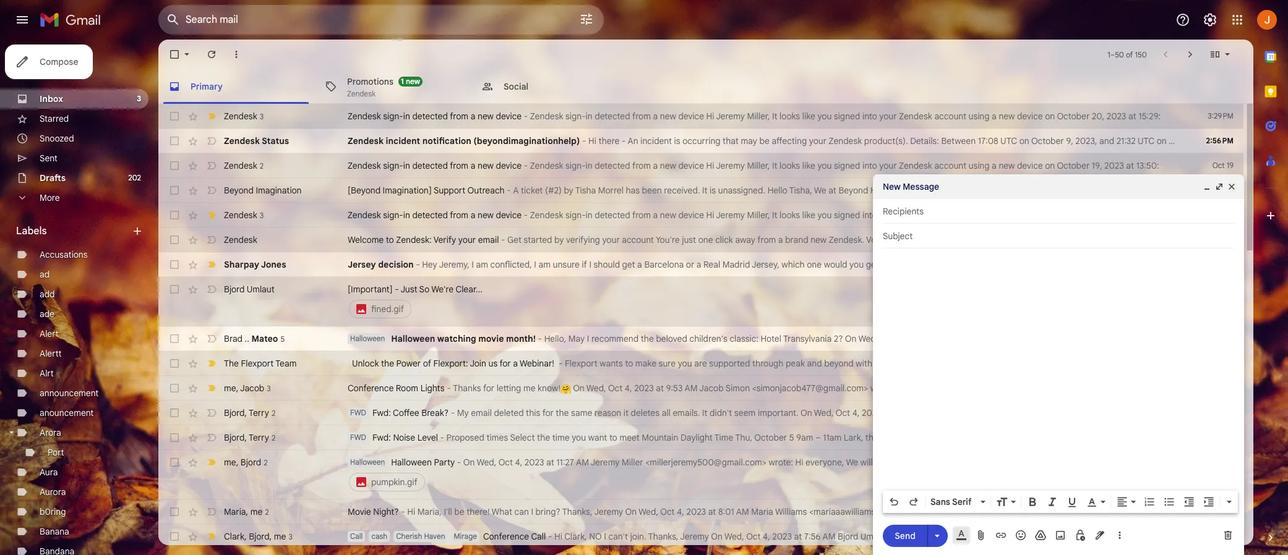 Task type: describe. For each thing, give the bounding box(es) containing it.
discard draft ‪(⌘⇧d)‬ image
[[1222, 530, 1235, 542]]

terry for fwd: noise level
[[249, 432, 269, 443]]

new inside tab
[[406, 76, 420, 86]]

made
[[1116, 433, 1138, 444]]

halloween down noise
[[391, 457, 432, 468]]

settings image
[[1203, 12, 1218, 27]]

aura
[[40, 467, 58, 478]]

at left 11:27
[[546, 457, 554, 468]]

welcome to zendesk: verify your email - get started by verifying your account you're just one click away from a brand new zendesk. verify your account your new account is beyondimaginationhelp.zendesk.com see you there, the zendesk te
[[348, 235, 1288, 246]]

wed, up join.
[[639, 507, 658, 518]]

2 flexport from the left
[[565, 358, 598, 369]]

5 inside brad .. mateo 5
[[281, 334, 285, 344]]

0 vertical spatial with
[[856, 358, 872, 369]]

1 horizontal spatial with
[[1153, 433, 1169, 444]]

to left "zendesk:" at left top
[[386, 235, 394, 246]]

1 horizontal spatial maria
[[751, 507, 773, 518]]

2 for 5th row from the bottom
[[272, 409, 276, 418]]

the up ideas
[[1172, 433, 1185, 444]]

0 vertical spatial just
[[401, 284, 417, 295]]

8:26
[[894, 408, 910, 419]]

account left the your
[[911, 235, 943, 246]]

out
[[942, 185, 955, 196]]

cell for 13th row from the top of the main content containing promotions
[[1199, 432, 1244, 444]]

having
[[887, 457, 913, 468]]

, up me , bjord 2
[[245, 432, 247, 443]]

cell for 11th row
[[1199, 382, 1244, 395]]

into for 18,
[[863, 210, 877, 221]]

can't
[[609, 532, 628, 543]]

1 am from the left
[[476, 259, 488, 270]]

hello
[[768, 185, 788, 196]]

in down promotions, one new message, tab
[[403, 111, 410, 122]]

would
[[824, 259, 847, 270]]

at left 13:50:
[[1126, 160, 1134, 171]]

0 horizontal spatial is
[[674, 136, 680, 147]]

oct down wants
[[608, 383, 623, 394]]

your up product(s).
[[879, 111, 897, 122]]

click
[[715, 235, 733, 246]]

1 horizontal spatial this
[[1200, 457, 1214, 468]]

in up "tisha"
[[586, 160, 593, 171]]

sans serif
[[931, 497, 972, 508]]

bjord up me , bjord 2
[[224, 432, 245, 443]]

like for zendesk sign-in detected from a new device hi jeremy miller, it looks like you signed into your zendesk account using a new device on october 18, 2023 at 14:23:
[[802, 210, 815, 221]]

1 vertical spatial there
[[992, 185, 1012, 196]]

submit
[[1083, 457, 1109, 468]]

oct left 8:01
[[660, 507, 675, 518]]

flexport:
[[433, 358, 468, 369]]

0 vertical spatial 4
[[881, 334, 886, 345]]

1 vertical spatial <millerjeremy500@gmail.com>
[[645, 457, 767, 468]]

row containing bjord umlaut
[[158, 277, 1244, 327]]

between
[[941, 136, 976, 147]]

formatting options toolbar
[[883, 491, 1238, 514]]

clear...
[[456, 284, 483, 295]]

compartmental
[[956, 433, 1016, 444]]

aurora
[[40, 487, 66, 498]]

may
[[569, 334, 585, 345]]

serif
[[952, 497, 972, 508]]

maria,
[[417, 507, 442, 518]]

social
[[504, 81, 528, 92]]

2 incident from the left
[[641, 136, 672, 147]]

8:01
[[718, 507, 734, 518]]

2 for 14th row from the top of the main content containing promotions
[[264, 458, 268, 468]]

at right tisha, at the right top of the page
[[829, 185, 837, 196]]

halloween halloween watching movie month! - hello, may i recommend the beloved children's classic: hotel transylvania 2? on wed, 4 oct 2023 at 09:42, bjord umlaut <sicritbjordd@gmail.com> wrote: thoughts are the shadows of our fee
[[350, 334, 1288, 345]]

1 vertical spatial 5
[[789, 433, 794, 444]]

te
[[1284, 235, 1288, 246]]

signed for 19,
[[834, 160, 860, 171]]

1 vertical spatial <sicritbjordd@gmail.com>
[[980, 408, 1082, 419]]

october left the 18,
[[1057, 210, 1090, 221]]

1 beyond from the left
[[224, 185, 254, 196]]

, down the flexport team
[[236, 383, 238, 394]]

2 horizontal spatial and
[[1100, 136, 1115, 147]]

halloween inside halloween halloween watching movie month! - hello, may i recommend the beloved children's classic: hotel transylvania 2? on wed, 4 oct 2023 at 09:42, bjord umlaut <sicritbjordd@gmail.com> wrote: thoughts are the shadows of our fee
[[350, 334, 385, 343]]

4, up it in the left of the page
[[625, 383, 632, 394]]

2 vertical spatial is
[[1017, 235, 1023, 246]]

from down support
[[450, 210, 468, 221]]

bjord down the did.
[[927, 408, 948, 419]]

0 horizontal spatial this
[[526, 408, 540, 419]]

foolish
[[1247, 532, 1273, 543]]

tab list inside main content
[[158, 69, 1254, 104]]

primary tab
[[158, 69, 314, 104]]

0 vertical spatial the
[[1232, 235, 1247, 246]]

0 vertical spatial <millerjeremy500@gmail.com>
[[1118, 383, 1239, 394]]

oct up lark,
[[836, 408, 850, 419]]

2023 right the 19,
[[1105, 160, 1124, 171]]

from up 'notification'
[[450, 111, 468, 122]]

please
[[1054, 457, 1080, 468]]

cell for 14th row from the top of the main content containing promotions
[[1199, 457, 1244, 469]]

compose
[[40, 56, 78, 67]]

at left 8:26
[[884, 408, 892, 419]]

in right ideas
[[1191, 457, 1198, 468]]

your up jeremy,
[[458, 235, 476, 246]]

19,
[[1092, 160, 1102, 171]]

row containing clark
[[158, 525, 1288, 549]]

labels
[[16, 225, 47, 238]]

outreach
[[468, 185, 505, 196]]

hi down occurring
[[706, 160, 714, 171]]

bjord down sharpay jones
[[224, 284, 245, 295]]

an
[[916, 457, 925, 468]]

fwd for fwd: noise level
[[350, 433, 366, 442]]

me up clark , bjord , me 3
[[250, 506, 263, 518]]

1 vertical spatial by
[[554, 235, 564, 246]]

to right known
[[926, 433, 934, 444]]

umlaut up offerings
[[986, 334, 1014, 345]]

you right see
[[1190, 235, 1205, 246]]

conference for conference call - hi clark, no i can't join. thanks, jeremy on wed, oct 4, 2023 at 7:56 am bjord umlaut <sicritbjordd@gmail.com> wrote: no grand idea was ever born in a conference, but a lot of foolish idea
[[483, 532, 529, 543]]

wed, up the reason
[[586, 383, 606, 394]]

party
[[434, 457, 455, 468]]

11 row from the top
[[158, 376, 1244, 401]]

for left "black"
[[1171, 358, 1182, 369]]

anouncement link
[[40, 408, 94, 419]]

row containing maria
[[158, 500, 1244, 525]]

attach files image
[[975, 530, 988, 542]]

daylight
[[681, 433, 713, 444]]

1 vertical spatial just
[[1015, 507, 1032, 518]]

1 horizontal spatial hey
[[957, 507, 972, 518]]

1 utc from the left
[[1001, 136, 1017, 147]]

the left fda, at the bottom right of page
[[1063, 433, 1076, 444]]

0 horizontal spatial thanks,
[[562, 507, 593, 518]]

meet
[[620, 433, 640, 444]]

cell for row containing the flexport team
[[1199, 358, 1244, 370]]

to right want
[[609, 433, 617, 444]]

be right will at the right bottom
[[875, 457, 885, 468]]

detected up 'notification'
[[412, 111, 448, 122]]

me up maria , me 2
[[224, 457, 236, 468]]

thanks
[[453, 383, 481, 394]]

Subject field
[[883, 230, 1235, 243]]

bjord , terry 2 for fwd: coffee break?
[[224, 407, 276, 419]]

detected down 'notification'
[[412, 160, 448, 171]]

zendesk inside promotions, one new message, tab
[[347, 89, 376, 98]]

i left the did.
[[914, 383, 917, 394]]

3 inside me , jacob 3
[[267, 384, 271, 393]]

jeremy up can't
[[594, 507, 623, 518]]

sign- up "tisha"
[[566, 160, 586, 171]]

1 horizontal spatial jacob
[[699, 383, 724, 394]]

150
[[1135, 50, 1147, 59]]

refresh image
[[205, 48, 218, 61]]

starred
[[40, 113, 69, 124]]

more formatting options image
[[1223, 496, 1236, 509]]

join.
[[630, 532, 646, 543]]

unlock the power of flexport: join us for a webinar! - flexport wants to make sure you are supported through peak and beyond with a tailored webinar. also new offerings and features! eguide join us prepare for black friday cyber monday
[[348, 358, 1288, 369]]

2 am from the left
[[539, 259, 551, 270]]

on right the did.
[[935, 383, 947, 394]]

9,
[[1066, 136, 1073, 147]]

hi left an
[[589, 136, 597, 147]]

gmail image
[[40, 7, 107, 32]]

us
[[489, 358, 498, 369]]

0 vertical spatial email
[[478, 235, 499, 246]]

times
[[487, 433, 508, 444]]

in down imagination]
[[403, 210, 410, 221]]

account for zendesk sign-in detected from a new device hi jeremy miller, it looks like you signed into your zendesk account using a new device on october 18, 2023 at 14:23:
[[935, 210, 967, 221]]

1 vertical spatial thanks,
[[648, 532, 679, 543]]

fwd: for fwd: coffee break?
[[372, 408, 391, 419]]

14 row from the top
[[158, 450, 1244, 500]]

i'll
[[444, 507, 452, 518]]

halloween up power
[[391, 334, 435, 345]]

bjord down me , jacob 3
[[224, 407, 245, 419]]

product(s).
[[864, 136, 908, 147]]

1 horizontal spatial has
[[1099, 433, 1113, 444]]

50
[[1115, 50, 1124, 59]]

you right sure
[[678, 358, 692, 369]]

did.
[[919, 383, 933, 394]]

all
[[662, 408, 671, 419]]

i right no
[[604, 532, 606, 543]]

signed for 18,
[[834, 210, 860, 221]]

oct up pop out image
[[1213, 161, 1225, 170]]

row containing brad
[[158, 327, 1288, 351]]

clark
[[224, 531, 244, 542]]

1 vertical spatial 20,
[[1204, 136, 1216, 147]]

cherish
[[396, 532, 422, 541]]

on right party on the left bottom of the page
[[463, 457, 475, 468]]

2023 down select
[[525, 457, 544, 468]]

jeremy down want
[[591, 457, 620, 468]]

notification
[[422, 136, 471, 147]]

new message
[[883, 181, 939, 192]]

12 row from the top
[[158, 401, 1244, 426]]

2023 up deletes
[[634, 383, 654, 394]]

you right initiates
[[1112, 185, 1126, 196]]

new message dialog
[[873, 175, 1244, 556]]

that
[[723, 136, 739, 147]]

0 horizontal spatial if
[[582, 259, 587, 270]]

an
[[628, 136, 638, 147]]

beyond imagination
[[224, 185, 302, 196]]

didn't
[[710, 408, 732, 419]]

bulleted list ‪(⌘⇧8)‬ image
[[1163, 496, 1176, 509]]

, up maria , me 2
[[236, 457, 238, 468]]

0 horizontal spatial has
[[626, 185, 640, 196]]

more send options image
[[931, 530, 944, 542]]

1 vertical spatial 4
[[1230, 507, 1234, 517]]

banana link
[[40, 527, 69, 538]]

0 horizontal spatial miller
[[622, 457, 643, 468]]

17:08
[[978, 136, 999, 147]]

me left the we've
[[1149, 408, 1162, 419]]

0 vertical spatial <sicritbjordd@gmail.com>
[[1016, 334, 1118, 345]]

1 50 of 150
[[1108, 50, 1147, 59]]

cell containing halloween party
[[348, 457, 1237, 494]]

i left should on the left
[[589, 259, 592, 270]]

you right time
[[572, 433, 586, 444]]

madrid
[[723, 259, 750, 270]]

your up should on the left
[[602, 235, 620, 246]]

new
[[883, 181, 901, 192]]

11:27
[[556, 457, 574, 468]]

your right the submit
[[1111, 457, 1129, 468]]

sign- down imagination]
[[383, 210, 403, 221]]

0 horizontal spatial there
[[599, 136, 620, 147]]

jeremy right join.
[[680, 532, 709, 543]]

beyondimaginationhelp.zendesk.com
[[1025, 235, 1171, 246]]

unlock
[[352, 358, 379, 369]]

same
[[571, 408, 592, 419]]

add
[[40, 289, 55, 300]]

0 vertical spatial by
[[564, 185, 573, 196]]

2 vertical spatial email
[[1216, 457, 1237, 468]]

sign- up imagination]
[[383, 160, 403, 171]]

8:30
[[1029, 383, 1047, 394]]

barcelona
[[644, 259, 684, 270]]

port link
[[48, 447, 64, 459]]

power
[[396, 358, 421, 369]]

are right help
[[891, 185, 904, 196]]

0 horizontal spatial jacob
[[240, 383, 264, 394]]

cell for row containing sharpay jones
[[1199, 259, 1244, 271]]

noise
[[393, 433, 415, 444]]

should
[[594, 259, 620, 270]]

1 horizontal spatial is
[[710, 185, 716, 196]]

2 inside zendesk 2
[[260, 161, 264, 170]]

account for get started by verifying your account you're just one click away from a brand new zendesk. verify your account your new account is beyondimaginationhelp.zendesk.com see you there, the zendesk te
[[983, 235, 1015, 246]]

in right born
[[1136, 532, 1143, 543]]

you're
[[656, 235, 680, 246]]

october down fwd fwd: coffee break? - my email deleted this for the same reason it deletes all emails. it didn't seem important. on wed, oct 4, 2023 at 8:26 am bjord umlaut <sicritbjordd@gmail.com> wrote: seems to me we've
[[755, 433, 787, 444]]

from right away
[[758, 235, 776, 246]]

hi down [beyond imagination] support outreach - a ticket (#2) by tisha morrel has been received. it is unassigned. hello tisha, we at beyond help are reaching out to see if there are any support initiates you
[[706, 210, 714, 221]]

me right clark on the left
[[274, 531, 286, 542]]

it for zendesk sign-in detected from a new device hi jeremy miller, it looks like you signed into your zendesk account using a new device on october 18, 2023 at 14:23:
[[772, 210, 777, 221]]

conference room lights
[[348, 383, 445, 394]]

sign- down promotions, one new message, tab
[[383, 111, 403, 122]]

into for 20,
[[863, 111, 877, 122]]

15:29:
[[1139, 111, 1161, 122]]

port
[[48, 447, 64, 459]]

0 horizontal spatial maria
[[224, 506, 246, 518]]

2 vertical spatial <sicritbjordd@gmail.com>
[[891, 532, 992, 543]]

grand
[[1035, 532, 1058, 543]]

, down maria , me 2
[[244, 531, 247, 542]]

in down social tab
[[586, 111, 593, 122]]

1 horizontal spatial and
[[1023, 358, 1038, 369]]

1 vertical spatial email
[[471, 408, 492, 419]]

close image
[[1227, 182, 1237, 192]]

using for 19,
[[969, 160, 990, 171]]

unassigned.
[[718, 185, 765, 196]]

labels heading
[[16, 225, 131, 238]]

wrote: down the fwd fwd: noise level - proposed times select the time you want to meet mountain daylight time thu, october 5 9am – 11am lark, the bird known to be a compartmental disaster by the fda, has made off with the auxiliary reactor in the bottom of the page
[[769, 457, 793, 468]]

from up an
[[632, 111, 651, 122]]

wrote: left yes,
[[870, 383, 895, 394]]

1 vertical spatial the
[[224, 358, 239, 369]]

2 beyond from the left
[[839, 185, 868, 196]]

decision
[[378, 259, 414, 270]]

labels navigation
[[0, 40, 158, 556]]

Message Body text field
[[883, 255, 1235, 488]]

zendesk status
[[224, 136, 289, 147]]

emails.
[[673, 408, 700, 419]]

costume
[[1131, 457, 1165, 468]]

toggle confidential mode image
[[1074, 530, 1087, 542]]

of left the our
[[1253, 334, 1261, 345]]

conference for conference room lights
[[348, 383, 394, 394]]

2 utc from the left
[[1138, 136, 1155, 147]]

room
[[396, 383, 418, 394]]

at left 15:29:
[[1129, 111, 1136, 122]]

2 vertical spatial 4
[[1230, 532, 1234, 541]]

older image
[[1184, 48, 1197, 61]]

4, down select
[[515, 457, 522, 468]]

zendesk incident notification (beyondimaginationhelp) - hi there - an incident is occurring that may be affecting your zendesk product(s). details: between 17:08 utc on october 9, 2023, and 21:32 utc on october 20, 2
[[348, 136, 1223, 147]]

clark , bjord , me 3
[[224, 531, 293, 542]]

main menu image
[[15, 12, 30, 27]]

zendesk 2
[[224, 160, 264, 171]]

at left 7:56
[[794, 532, 802, 543]]

oct up "tailored"
[[888, 334, 902, 345]]

jersey
[[348, 259, 376, 270]]

friday
[[1208, 358, 1232, 369]]

thu,
[[735, 433, 752, 444]]

2 for row containing maria
[[265, 508, 269, 517]]

wrote: up 'us'
[[1120, 334, 1144, 345]]

account up jersey decision - hey jeremy, i am conflicted, i am unsure if i should get a barcelona or a real madrid jersey, which one would you get? best, sharpay on the top
[[622, 235, 654, 246]]

b0ring
[[40, 507, 66, 518]]



Task type: vqa. For each thing, say whether or not it's contained in the screenshot.


Task type: locate. For each thing, give the bounding box(es) containing it.
row
[[158, 104, 1244, 129], [158, 129, 1244, 153], [158, 153, 1244, 178], [158, 178, 1244, 203], [158, 203, 1244, 228], [158, 228, 1288, 252], [158, 252, 1244, 277], [158, 277, 1244, 327], [158, 327, 1288, 351], [158, 351, 1288, 376], [158, 376, 1244, 401], [158, 401, 1244, 426], [158, 426, 1250, 450], [158, 450, 1244, 500], [158, 500, 1244, 525], [158, 525, 1288, 549]]

0 vertical spatial everyone,
[[806, 457, 844, 468]]

1 horizontal spatial flexport
[[565, 358, 598, 369]]

3 row from the top
[[158, 153, 1244, 178]]

mateo
[[251, 333, 278, 344]]

miller, for zendesk sign-in detected from a new device hi jeremy miller, it looks like you signed into your zendesk account using a new device on october 19, 2023 at 13:50:
[[747, 160, 770, 171]]

you up the welcome to zendesk: verify your email - get started by verifying your account you're just one click away from a brand new zendesk. verify your account your new account is beyondimaginationhelp.zendesk.com see you there, the zendesk te
[[818, 210, 832, 221]]

brand
[[785, 235, 808, 246]]

italic ‪(⌘i)‬ image
[[1046, 496, 1059, 509]]

2023 up 'webinar.'
[[904, 334, 924, 345]]

want
[[588, 433, 607, 444]]

main content containing promotions
[[158, 40, 1288, 556]]

1 vertical spatial with
[[1153, 433, 1169, 444]]

1 horizontal spatial there
[[992, 185, 1012, 196]]

None search field
[[158, 5, 604, 35]]

miller, for zendesk sign-in detected from a new device hi jeremy miller, it looks like you signed into your zendesk account using a new device on october 20, 2023 at 15:29:
[[747, 111, 770, 122]]

jeremy up that
[[716, 111, 745, 122]]

pop out image
[[1215, 182, 1225, 192]]

Search mail text field
[[186, 14, 545, 26]]

fwd inside the fwd fwd: noise level - proposed times select the time you want to meet mountain daylight time thu, october 5 9am – 11am lark, the bird known to be a compartmental disaster by the fda, has made off with the auxiliary reactor
[[350, 433, 366, 442]]

[important] - just so we're clear...
[[348, 284, 483, 295]]

looks for zendesk sign-in detected from a new device hi jeremy miller, it looks like you signed into your zendesk account using a new device on october 19, 2023 at 13:50:
[[780, 160, 800, 171]]

a
[[471, 111, 475, 122], [653, 111, 658, 122], [992, 111, 997, 122], [471, 160, 475, 171], [653, 160, 658, 171], [992, 160, 997, 171], [471, 210, 475, 221], [653, 210, 658, 221], [992, 210, 997, 221], [778, 235, 783, 246], [637, 259, 642, 270], [697, 259, 701, 270], [513, 358, 518, 369], [875, 358, 879, 369], [949, 433, 953, 444], [1067, 507, 1072, 518], [1146, 532, 1150, 543], [1217, 532, 1222, 543]]

like for zendesk sign-in detected from a new device hi jeremy miller, it looks like you signed into your zendesk account using a new device on october 20, 2023 at 15:29:
[[802, 111, 815, 122]]

idea right "foolish"
[[1275, 532, 1288, 543]]

a
[[513, 185, 519, 196]]

1 miller, from the top
[[747, 111, 770, 122]]

conference down unlock
[[348, 383, 394, 394]]

2 like from the top
[[802, 160, 815, 171]]

be up office
[[936, 433, 946, 444]]

jeremy,
[[439, 259, 470, 270]]

3 looks from the top
[[780, 210, 800, 221]]

0 vertical spatial using
[[969, 111, 990, 122]]

beyond
[[824, 358, 854, 369]]

1 horizontal spatial we
[[846, 457, 858, 468]]

0 vertical spatial oct 4
[[1215, 507, 1234, 517]]

2 19 from the top
[[1227, 186, 1234, 195]]

0 horizontal spatial sharpay
[[224, 259, 259, 270]]

1 flexport from the left
[[241, 358, 274, 369]]

your up best,
[[891, 235, 909, 246]]

1 vertical spatial miller
[[622, 457, 643, 468]]

looks down affecting
[[780, 160, 800, 171]]

hi
[[706, 111, 714, 122], [589, 136, 597, 147], [706, 160, 714, 171], [706, 210, 714, 221], [795, 457, 803, 468], [407, 507, 415, 518], [554, 532, 562, 543]]

0 horizontal spatial hey
[[422, 259, 437, 270]]

the left 'bird' at the right
[[866, 433, 879, 444]]

and up 8:30 at right bottom
[[1023, 358, 1038, 369]]

1 vertical spatial like
[[802, 160, 815, 171]]

maria
[[224, 506, 246, 518], [751, 507, 773, 518]]

2 vertical spatial looks
[[780, 210, 800, 221]]

prepare
[[1138, 358, 1169, 369]]

0 horizontal spatial 5
[[281, 334, 285, 344]]

account for zendesk sign-in detected from a new device hi jeremy miller, it looks like you signed into your zendesk account using a new device on october 19, 2023 at 13:50:
[[935, 160, 967, 171]]

started
[[524, 235, 552, 246]]

minimize image
[[1202, 182, 1212, 192]]

with right off
[[1153, 433, 1169, 444]]

2?
[[834, 334, 843, 345]]

1 vertical spatial hey
[[957, 507, 972, 518]]

1 horizontal spatial 20,
[[1204, 136, 1216, 147]]

unsure
[[553, 259, 580, 270]]

0 vertical spatial has
[[626, 185, 640, 196]]

7 row from the top
[[158, 252, 1244, 277]]

announcement
[[40, 388, 99, 399]]

the left same
[[556, 408, 569, 419]]

verify up get?
[[866, 235, 889, 246]]

miller, for zendesk sign-in detected from a new device hi jeremy miller, it looks like you signed into your zendesk account using a new device on october 18, 2023 at 14:23:
[[747, 210, 770, 221]]

0 horizontal spatial conference
[[348, 383, 394, 394]]

2 inside maria , me 2
[[265, 508, 269, 517]]

advanced search options image
[[574, 7, 599, 32]]

call left cash
[[350, 532, 363, 541]]

halloween inside the halloween halloween party - on wed, oct 4, 2023 at 11:27 am jeremy miller <millerjeremy500@gmail.com> wrote: hi everyone, we will be having an office halloween party on 10/31. please submit your costume ideas in this email
[[350, 458, 385, 467]]

promotions, one new message, tab
[[315, 69, 471, 104]]

undo ‪(⌘z)‬ image
[[888, 496, 900, 509]]

0 horizontal spatial and
[[807, 358, 822, 369]]

10 row from the top
[[158, 351, 1288, 376]]

1 using from the top
[[969, 111, 990, 122]]

0 vertical spatial 20,
[[1092, 111, 1105, 122]]

0 vertical spatial bjord , terry 2
[[224, 407, 276, 419]]

to right out
[[958, 185, 966, 196]]

2 fwd: from the top
[[372, 433, 391, 444]]

1 terry from the top
[[249, 407, 269, 419]]

from up support
[[450, 160, 468, 171]]

3 inside labels navigation
[[137, 94, 141, 103]]

0 horizontal spatial one
[[698, 235, 713, 246]]

1 horizontal spatial am
[[539, 259, 551, 270]]

2 verify from the left
[[866, 235, 889, 246]]

1 vertical spatial oct 4
[[1215, 532, 1234, 541]]

bold ‪(⌘b)‬ image
[[1027, 496, 1039, 509]]

1 incident from the left
[[386, 136, 420, 147]]

am
[[476, 259, 488, 270], [539, 259, 551, 270]]

<mariaaawilliams@gmail.com>
[[809, 507, 928, 518]]

2 terry from the top
[[249, 432, 269, 443]]

1 vertical spatial 19
[[1227, 186, 1234, 195]]

supported
[[709, 358, 750, 369]]

hello,
[[544, 334, 566, 345]]

20, up 2023,
[[1092, 111, 1105, 122]]

, up clark , bjord , me 3
[[246, 506, 248, 518]]

0 horizontal spatial incident
[[386, 136, 420, 147]]

insert link ‪(⌘k)‬ image
[[995, 530, 1007, 542]]

tab list
[[1254, 40, 1288, 511], [158, 69, 1254, 104]]

2 join from the left
[[1107, 358, 1123, 369]]

1 horizontal spatial sharpay
[[908, 259, 940, 270]]

at left 09:42,
[[926, 334, 934, 345]]

5 row from the top
[[158, 203, 1244, 228]]

6 row from the top
[[158, 228, 1288, 252]]

oct down times
[[499, 457, 513, 468]]

support image
[[1176, 12, 1191, 27]]

into for 19,
[[863, 160, 877, 171]]

row containing zendesk status
[[158, 129, 1244, 153]]

<sicritbjordd@gmail.com> up features!
[[1016, 334, 1118, 345]]

october left the 19,
[[1057, 160, 1090, 171]]

0 vertical spatial terry
[[249, 407, 269, 419]]

0 vertical spatial we
[[814, 185, 826, 196]]

terry for fwd: coffee break?
[[249, 407, 269, 419]]

13 row from the top
[[158, 426, 1250, 450]]

1 like from the top
[[802, 111, 815, 122]]

1 horizontal spatial <millerjeremy500@gmail.com>
[[1118, 383, 1239, 394]]

cell for row containing bjord umlaut
[[1199, 283, 1244, 296]]

1 horizontal spatial 1
[[1108, 50, 1111, 59]]

bird
[[881, 433, 896, 444]]

15 row from the top
[[158, 500, 1244, 525]]

announcement link
[[40, 388, 99, 399]]

be
[[760, 136, 770, 147], [936, 433, 946, 444], [875, 457, 885, 468], [454, 507, 464, 518]]

2 fwd from the top
[[350, 433, 366, 442]]

real
[[704, 259, 720, 270]]

morrel
[[598, 185, 624, 196]]

2023 down williams at the right bottom
[[772, 532, 792, 543]]

1 19 from the top
[[1227, 161, 1234, 170]]

verifying
[[566, 235, 600, 246]]

the right there,
[[1232, 235, 1247, 246]]

like for zendesk sign-in detected from a new device hi jeremy miller, it looks like you signed into your zendesk account using a new device on october 19, 2023 at 13:50:
[[802, 160, 815, 171]]

alrt link
[[40, 368, 54, 379]]

at left 9:53
[[656, 383, 664, 394]]

0 horizontal spatial idea
[[1060, 532, 1077, 543]]

1 sharpay from the left
[[224, 259, 259, 270]]

1 oct 4 from the top
[[1215, 507, 1234, 517]]

2023,
[[1076, 136, 1097, 147]]

1 zendesk 3 from the top
[[224, 110, 264, 122]]

1 row from the top
[[158, 104, 1244, 129]]

bjord right clark on the left
[[249, 531, 270, 542]]

you
[[818, 111, 832, 122], [818, 160, 832, 171], [1112, 185, 1126, 196], [818, 210, 832, 221], [1190, 235, 1205, 246], [850, 259, 864, 270], [678, 358, 692, 369], [572, 433, 586, 444]]

am right 9:53
[[685, 383, 698, 394]]

we right tisha, at the right top of the page
[[814, 185, 826, 196]]

4 row from the top
[[158, 178, 1244, 203]]

october left 9,
[[1032, 136, 1064, 147]]

ever
[[1096, 532, 1114, 543]]

2 oct 19 from the top
[[1213, 186, 1234, 195]]

2 horizontal spatial is
[[1017, 235, 1023, 246]]

hi left clark,
[[554, 532, 562, 543]]

0 vertical spatial 5
[[281, 334, 285, 344]]

jeremy right pm
[[1063, 383, 1092, 394]]

may
[[741, 136, 757, 147]]

oct 19 right minimize icon on the right top of page
[[1213, 186, 1234, 195]]

wed, right 2?
[[859, 334, 878, 345]]

underline ‪(⌘u)‬ image
[[1066, 497, 1079, 509]]

fwd for fwd: coffee break?
[[350, 408, 366, 418]]

it for zendesk sign-in detected from a new device hi jeremy miller, it looks like you signed into your zendesk account using a new device on october 20, 2023 at 15:29:
[[772, 111, 777, 122]]

zendesk 3 for zendesk sign-in detected from a new device - zendesk sign-in detected from a new device hi jeremy miller, it looks like you signed into your zendesk account using a new device on october 20, 2023 at 15:29:
[[224, 110, 264, 122]]

0 vertical spatial fwd:
[[372, 408, 391, 419]]

month!
[[506, 334, 536, 345]]

2 signed from the top
[[834, 160, 860, 171]]

detected up an
[[595, 111, 630, 122]]

numbered list ‪(⌘⇧7)‬ image
[[1144, 496, 1156, 509]]

we're
[[431, 284, 454, 295]]

1 horizontal spatial one
[[807, 259, 822, 270]]

0 horizontal spatial with
[[856, 358, 872, 369]]

clark,
[[564, 532, 587, 543]]

2023 up 'bird' at the right
[[862, 408, 882, 419]]

1 join from the left
[[470, 358, 486, 369]]

i right may
[[587, 334, 589, 345]]

deleted
[[494, 408, 524, 419]]

0 horizontal spatial call
[[350, 532, 363, 541]]

2 vertical spatial into
[[863, 210, 877, 221]]

for down know!
[[542, 408, 554, 419]]

join left 'us'
[[1107, 358, 1123, 369]]

through
[[752, 358, 784, 369]]

0 vertical spatial is
[[674, 136, 680, 147]]

oct right but
[[1215, 532, 1228, 541]]

1 vertical spatial terry
[[249, 432, 269, 443]]

best,
[[886, 259, 906, 270]]

cell containing [important] - just so we're clear...
[[348, 283, 1182, 321]]

0 horizontal spatial join
[[470, 358, 486, 369]]

of right the 50
[[1126, 50, 1133, 59]]

1 vertical spatial into
[[863, 160, 877, 171]]

3 inside clark , bjord , me 3
[[289, 532, 293, 542]]

flexport
[[241, 358, 274, 369], [565, 358, 598, 369]]

0 vertical spatial miller,
[[747, 111, 770, 122]]

3 like from the top
[[802, 210, 815, 221]]

9:53
[[666, 383, 683, 394]]

1 vertical spatial 1
[[401, 76, 404, 86]]

1 vertical spatial one
[[807, 259, 822, 270]]

4,
[[625, 383, 632, 394], [852, 408, 860, 419], [515, 457, 522, 468], [677, 507, 684, 518], [763, 532, 770, 543]]

0 horizontal spatial am
[[476, 259, 488, 270]]

1 horizontal spatial just
[[1015, 507, 1032, 518]]

1 oct 19 from the top
[[1213, 161, 1234, 170]]

2 bjord , terry 2 from the top
[[224, 432, 276, 443]]

2 vertical spatial by
[[1052, 433, 1061, 444]]

reaching
[[906, 185, 940, 196]]

bjord , terry 2 for fwd: noise level
[[224, 432, 276, 443]]

toggle split pane mode image
[[1209, 48, 1222, 61]]

🤗 image
[[561, 384, 571, 395]]

in up imagination]
[[403, 160, 410, 171]]

see
[[1173, 235, 1188, 246]]

oct 4 right indent more ‪(⌘])‬ image
[[1215, 507, 1234, 517]]

tab list containing promotions
[[158, 69, 1254, 104]]

1 bjord , terry 2 from the top
[[224, 407, 276, 419]]

drafts
[[40, 173, 66, 184]]

1 signed from the top
[[834, 111, 860, 122]]

using for 18,
[[969, 210, 990, 221]]

from down an
[[632, 160, 651, 171]]

beyond
[[224, 185, 254, 196], [839, 185, 868, 196]]

1 for 1 50 of 150
[[1108, 50, 1111, 59]]

shadows
[[1216, 334, 1250, 345]]

arora link
[[40, 428, 61, 439]]

the left beloved
[[641, 334, 654, 345]]

0 vertical spatial one
[[698, 235, 713, 246]]

0 vertical spatial hey
[[422, 259, 437, 270]]

our
[[1263, 334, 1276, 345]]

0 vertical spatial conference
[[348, 383, 394, 394]]

indent more ‪(⌘])‬ image
[[1203, 496, 1215, 509]]

1 horizontal spatial thanks,
[[648, 532, 679, 543]]

ideas
[[1167, 457, 1188, 468]]

cell
[[1199, 209, 1244, 222], [1199, 234, 1244, 246], [1199, 259, 1244, 271], [348, 283, 1182, 321], [1199, 283, 1244, 296], [1199, 333, 1244, 345], [1199, 358, 1244, 370], [1199, 382, 1244, 395], [1199, 407, 1244, 420], [1199, 432, 1244, 444], [348, 457, 1237, 494], [1199, 457, 1244, 469]]

off
[[1140, 433, 1151, 444]]

social tab
[[472, 69, 627, 104]]

are up "black"
[[1186, 334, 1198, 345]]

1 right promotions
[[401, 76, 404, 86]]

detected up "zendesk:" at left top
[[412, 210, 448, 221]]

row containing sharpay jones
[[158, 252, 1244, 277]]

more image
[[230, 48, 243, 61]]

it for zendesk sign-in detected from a new device hi jeremy miller, it looks like you signed into your zendesk account using a new device on october 19, 2023 at 13:50:
[[772, 160, 777, 171]]

ticket
[[521, 185, 543, 196]]

no
[[589, 532, 602, 543]]

at left 8:01
[[708, 507, 716, 518]]

1 horizontal spatial utc
[[1138, 136, 1155, 147]]

2 sharpay from the left
[[908, 259, 940, 270]]

conference down "what" in the left of the page
[[483, 532, 529, 543]]

1 vertical spatial we
[[846, 457, 858, 468]]

there,
[[1207, 235, 1230, 246]]

invitation
[[1106, 507, 1142, 518]]

watching
[[437, 334, 476, 345]]

insert photo image
[[1054, 530, 1067, 542]]

sans serif option
[[928, 496, 978, 509]]

zendesk 3 for zendesk sign-in detected from a new device - zendesk sign-in detected from a new device hi jeremy miller, it looks like you signed into your zendesk account using a new device on october 18, 2023 at 14:23:
[[224, 209, 264, 221]]

1 vertical spatial fwd:
[[372, 433, 391, 444]]

2 for 13th row from the top of the main content containing promotions
[[272, 433, 276, 443]]

into up help
[[863, 160, 877, 171]]

by right started
[[554, 235, 564, 246]]

2 inside me , bjord 2
[[264, 458, 268, 468]]

make
[[635, 358, 657, 369]]

3 signed from the top
[[834, 210, 860, 221]]

None checkbox
[[168, 110, 181, 123], [168, 135, 181, 147], [168, 184, 181, 197], [168, 234, 181, 246], [168, 259, 181, 271], [168, 333, 181, 345], [168, 506, 181, 519], [168, 531, 181, 543], [168, 110, 181, 123], [168, 135, 181, 147], [168, 184, 181, 197], [168, 234, 181, 246], [168, 259, 181, 271], [168, 333, 181, 345], [168, 506, 181, 519], [168, 531, 181, 543]]

2 vertical spatial miller,
[[747, 210, 770, 221]]

umlaut
[[247, 284, 275, 295], [986, 334, 1014, 345], [950, 408, 978, 419], [861, 532, 889, 543]]

2 into from the top
[[863, 160, 877, 171]]

2 looks from the top
[[780, 160, 800, 171]]

aurora link
[[40, 487, 66, 498]]

hey
[[422, 259, 437, 270], [957, 507, 972, 518]]

1 horizontal spatial call
[[531, 532, 546, 543]]

1 vertical spatial has
[[1099, 433, 1113, 444]]

1 vertical spatial zendesk 3
[[224, 209, 264, 221]]

mountain
[[642, 433, 678, 444]]

ad link
[[40, 269, 50, 280]]

zendesk sign-in detected from a new device - zendesk sign-in detected from a new device hi jeremy miller, it looks like you signed into your zendesk account using a new device on october 20, 2023 at 15:29:
[[348, 111, 1161, 122]]

1 verify from the left
[[434, 235, 456, 246]]

1 inside promotions, one new message, tab
[[401, 76, 404, 86]]

for right us
[[500, 358, 511, 369]]

can
[[515, 507, 529, 518]]

0 horizontal spatial 1
[[401, 76, 404, 86]]

recommend
[[592, 334, 639, 345]]

my
[[457, 408, 469, 419]]

miller down eguide
[[1094, 383, 1115, 394]]

like
[[802, 111, 815, 122], [802, 160, 815, 171], [802, 210, 815, 221]]

idea left was
[[1060, 532, 1077, 543]]

0 horizontal spatial everyone,
[[806, 457, 844, 468]]

cell for 5th row from the bottom
[[1199, 407, 1244, 420]]

it
[[772, 111, 777, 122], [772, 160, 777, 171], [702, 185, 708, 196], [772, 210, 777, 221], [702, 408, 708, 419]]

looks up affecting
[[780, 111, 800, 122]]

looks for zendesk sign-in detected from a new device hi jeremy miller, it looks like you signed into your zendesk account using a new device on october 18, 2023 at 14:23:
[[780, 210, 800, 221]]

maria up clark on the left
[[224, 506, 246, 518]]

the left time
[[537, 433, 550, 444]]

1 horizontal spatial beyond
[[839, 185, 868, 196]]

0 horizontal spatial 20,
[[1092, 111, 1105, 122]]

using
[[969, 111, 990, 122], [969, 160, 990, 171], [969, 210, 990, 221]]

for left letting
[[483, 383, 494, 394]]

4 right but
[[1230, 532, 1234, 541]]

bjord up maria , me 2
[[241, 457, 261, 468]]

october
[[1057, 111, 1090, 122], [1032, 136, 1064, 147], [1169, 136, 1201, 147], [1057, 160, 1090, 171], [1057, 210, 1090, 221], [755, 433, 787, 444]]

search mail image
[[162, 9, 184, 31]]

indent less ‪(⌘[)‬ image
[[1183, 496, 1196, 509]]

insert files using drive image
[[1035, 530, 1047, 542]]

0 vertical spatial signed
[[834, 111, 860, 122]]

fwd inside fwd fwd: coffee break? - my email deleted this for the same reason it deletes all emails. it didn't seem important. on wed, oct 4, 2023 at 8:26 am bjord umlaut <sicritbjordd@gmail.com> wrote: seems to me we've
[[350, 408, 366, 418]]

this right deleted at left bottom
[[526, 408, 540, 419]]

0 vertical spatial there
[[599, 136, 620, 147]]

more options image
[[1116, 530, 1124, 542]]

at left "14:23:"
[[1126, 210, 1134, 221]]

thanks, up clark,
[[562, 507, 593, 518]]

hi left maria,
[[407, 507, 415, 518]]

0 vertical spatial zendesk 3
[[224, 110, 264, 122]]

- inside [important] - just so we're clear... link
[[395, 284, 399, 295]]

1 vertical spatial is
[[710, 185, 716, 196]]

and left the "21:32"
[[1100, 136, 1115, 147]]

2 using from the top
[[969, 160, 990, 171]]

account for zendesk sign-in detected from a new device hi jeremy miller, it looks like you signed into your zendesk account using a new device on october 20, 2023 at 15:29:
[[935, 111, 967, 122]]

initiates
[[1079, 185, 1110, 196]]

16 row from the top
[[158, 525, 1288, 549]]

cell for 11th row from the bottom of the main content containing promotions
[[1199, 234, 1244, 246]]

3 using from the top
[[969, 210, 990, 221]]

1 idea from the left
[[1060, 532, 1077, 543]]

None checkbox
[[168, 48, 181, 61], [168, 160, 181, 172], [168, 209, 181, 222], [168, 283, 181, 296], [168, 358, 181, 370], [168, 382, 181, 395], [168, 407, 181, 420], [168, 432, 181, 444], [168, 457, 181, 469], [168, 48, 181, 61], [168, 160, 181, 172], [168, 209, 181, 222], [168, 283, 181, 296], [168, 358, 181, 370], [168, 382, 181, 395], [168, 407, 181, 420], [168, 432, 181, 444], [168, 457, 181, 469]]

reason
[[595, 408, 621, 419]]

accusations link
[[40, 249, 88, 261]]

october left "2:56 pm"
[[1169, 136, 1201, 147]]

of right lot
[[1236, 532, 1245, 543]]

your down help
[[879, 210, 897, 221]]

2 row from the top
[[158, 129, 1244, 153]]

jersey decision - hey jeremy, i am conflicted, i am unsure if i should get a barcelona or a real madrid jersey, which one would you get? best, sharpay
[[348, 259, 940, 270]]

classic:
[[730, 334, 759, 345]]

sharpay right best,
[[908, 259, 940, 270]]

haven
[[424, 532, 445, 541]]

detected
[[412, 111, 448, 122], [595, 111, 630, 122], [412, 160, 448, 171], [595, 160, 630, 171], [412, 210, 448, 221], [595, 210, 630, 221]]

, down me , jacob 3
[[245, 407, 247, 419]]

jacob left simon
[[699, 383, 724, 394]]

1 vertical spatial everyone,
[[975, 507, 1013, 518]]

and
[[1100, 136, 1115, 147], [807, 358, 822, 369], [1023, 358, 1038, 369]]

by right disaster
[[1052, 433, 1061, 444]]

0 horizontal spatial <millerjeremy500@gmail.com>
[[645, 457, 767, 468]]

1 horizontal spatial miller
[[1094, 383, 1115, 394]]

0 vertical spatial thanks,
[[562, 507, 593, 518]]

3 miller, from the top
[[747, 210, 770, 221]]

there
[[599, 136, 620, 147], [992, 185, 1012, 196]]

me left know!
[[523, 383, 536, 394]]

8 row from the top
[[158, 277, 1244, 327]]

0 vertical spatial looks
[[780, 111, 800, 122]]

am right 8:26
[[912, 408, 925, 419]]

zendesk sign-in detected from a new device - zendesk sign-in detected from a new device hi jeremy miller, it looks like you signed into your zendesk account using a new device on october 18, 2023 at 14:23:
[[348, 210, 1158, 221]]

2 zendesk 3 from the top
[[224, 209, 264, 221]]

if right see
[[984, 185, 989, 196]]

support
[[434, 185, 466, 196]]

1 horizontal spatial incident
[[641, 136, 672, 147]]

fwd fwd: coffee break? - my email deleted this for the same reason it deletes all emails. it didn't seem important. on wed, oct 4, 2023 at 8:26 am bjord umlaut <sicritbjordd@gmail.com> wrote: seems to me we've
[[350, 408, 1186, 419]]

1 left the 50
[[1108, 50, 1111, 59]]

using for 20,
[[969, 111, 990, 122]]

1 fwd: from the top
[[372, 408, 391, 419]]

1 for 1 new
[[401, 76, 404, 86]]

3 into from the top
[[863, 210, 877, 221]]

5 right mateo
[[281, 334, 285, 344]]

9 row from the top
[[158, 327, 1288, 351]]

am right 8:01
[[736, 507, 749, 518]]

looks for zendesk sign-in detected from a new device hi jeremy miller, it looks like you signed into your zendesk account using a new device on october 20, 2023 at 15:29:
[[780, 111, 800, 122]]

main content
[[158, 40, 1288, 556]]

2 vertical spatial using
[[969, 210, 990, 221]]

2 oct 4 from the top
[[1215, 532, 1234, 541]]

cell for fifth row from the top
[[1199, 209, 1244, 222]]

1 vertical spatial if
[[582, 259, 587, 270]]

insert signature image
[[1094, 530, 1106, 542]]

2 miller, from the top
[[747, 160, 770, 171]]

snoozed link
[[40, 133, 74, 144]]

1 into from the top
[[863, 111, 877, 122]]

know!
[[538, 383, 561, 394]]

night?
[[373, 507, 399, 518]]

by right (#2)
[[564, 185, 573, 196]]

me , jacob 3
[[224, 383, 271, 394]]

row containing beyond imagination
[[158, 178, 1244, 203]]

2023 right the 18,
[[1104, 210, 1124, 221]]

insert emoji ‪(⌘⇧2)‬ image
[[1015, 530, 1027, 542]]

1 fwd from the top
[[350, 408, 366, 418]]

see
[[968, 185, 982, 196]]

row containing the flexport team
[[158, 351, 1288, 376]]

oct right indent more ‪(⌘])‬ image
[[1215, 507, 1228, 517]]

so
[[419, 284, 430, 295]]

jeremy down that
[[716, 160, 745, 171]]

of right power
[[423, 358, 431, 369]]

to left the make
[[625, 358, 633, 369]]

redo ‪(⌘y)‬ image
[[908, 496, 920, 509]]

1 looks from the top
[[780, 111, 800, 122]]

oct right minimize icon on the right top of page
[[1213, 186, 1225, 195]]

sharpay up the bjord umlaut
[[224, 259, 259, 270]]

2 idea from the left
[[1275, 532, 1288, 543]]

signed for 20,
[[834, 111, 860, 122]]

2 vertical spatial signed
[[834, 210, 860, 221]]

status
[[262, 136, 289, 147]]

1 horizontal spatial if
[[984, 185, 989, 196]]

0 horizontal spatial we
[[814, 185, 826, 196]]

0 vertical spatial 19
[[1227, 161, 1234, 170]]

features!
[[1040, 358, 1075, 369]]

tailored
[[882, 358, 912, 369]]

fwd: for fwd: noise level
[[372, 433, 391, 444]]

cell for row containing brad
[[1199, 333, 1244, 345]]



